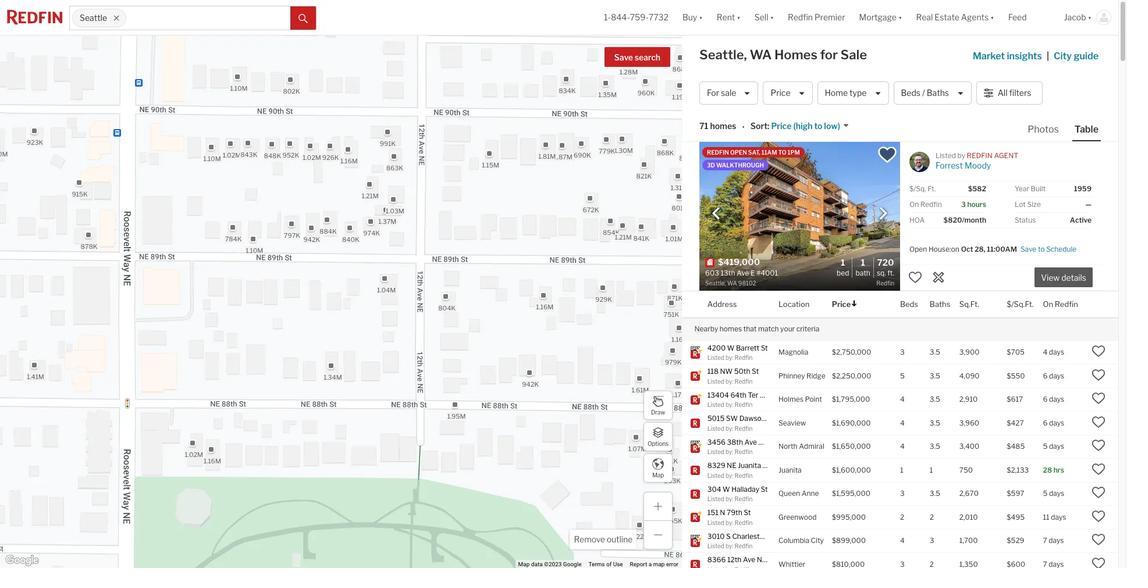 Task type: locate. For each thing, give the bounding box(es) containing it.
st right dawson
[[768, 415, 775, 423]]

0 vertical spatial 5 days
[[1044, 443, 1065, 451]]

1 vertical spatial to
[[1039, 245, 1045, 254]]

6 ▾ from the left
[[1089, 12, 1092, 22]]

by: inside 5015 sw dawson st listed by: redfin
[[726, 425, 734, 432]]

by: inside 13404 64th ter ne listed by: redfin
[[726, 402, 734, 409]]

6 by: from the top
[[726, 472, 734, 479]]

0 horizontal spatial save
[[615, 52, 633, 62]]

remove outline
[[574, 535, 633, 545]]

listed down the 8329
[[708, 472, 725, 479]]

by: for 3456
[[726, 449, 734, 456]]

0 vertical spatial 942k
[[304, 236, 320, 244]]

1 vertical spatial 868k
[[657, 149, 674, 157]]

0 vertical spatial to
[[815, 121, 823, 131]]

0 vertical spatial w
[[728, 344, 735, 353]]

view
[[1042, 273, 1060, 283]]

north admiral
[[779, 443, 825, 451]]

listed for 3010 s charlestown st
[[708, 543, 725, 550]]

1 horizontal spatial 942k
[[522, 381, 539, 389]]

seattle
[[80, 13, 107, 23]]

0 horizontal spatial nw
[[721, 367, 733, 376]]

map down 831k
[[653, 472, 664, 479]]

1 vertical spatial 6
[[1044, 396, 1048, 404]]

redfin premier button
[[781, 0, 853, 35]]

next button image
[[878, 208, 890, 219]]

1 vertical spatial on
[[1044, 300, 1054, 309]]

1 vertical spatial on redfin
[[1044, 300, 1079, 309]]

ft. right $/sq. on the right
[[928, 185, 936, 193]]

2 6 days from the top
[[1044, 396, 1065, 404]]

6 for $550
[[1044, 372, 1048, 381]]

/
[[923, 88, 926, 98]]

favorite this home image
[[1092, 345, 1106, 359], [1092, 392, 1106, 406], [1092, 416, 1106, 430], [1092, 486, 1106, 500], [1092, 510, 1106, 524], [1092, 557, 1106, 569]]

1 horizontal spatial sw
[[759, 438, 771, 447]]

▾ for buy ▾
[[699, 12, 703, 22]]

1 horizontal spatial 2
[[930, 513, 935, 522]]

1 horizontal spatial ne
[[760, 391, 770, 400]]

1 vertical spatial w
[[723, 485, 730, 494]]

sort
[[751, 121, 768, 131]]

redfin down 13404 64th ter ne link
[[735, 402, 753, 409]]

ne right the 8329
[[727, 462, 737, 470]]

by: down 8329 ne juanita dr "link"
[[726, 472, 734, 479]]

1.02m
[[223, 152, 241, 160], [303, 154, 321, 162], [185, 451, 203, 459]]

by: inside 118 nw 50th st listed by: redfin
[[726, 378, 734, 385]]

by: for 118
[[726, 378, 734, 385]]

4 by: from the top
[[726, 425, 734, 432]]

2 vertical spatial 6
[[1044, 419, 1048, 428]]

st inside 118 nw 50th st listed by: redfin
[[752, 367, 759, 376]]

1 inside 1 bath
[[861, 258, 866, 268]]

0 horizontal spatial redfin
[[707, 149, 729, 156]]

2 vertical spatial price
[[832, 300, 851, 309]]

redfin inside 5015 sw dawson st listed by: redfin
[[735, 425, 753, 432]]

1.10m
[[230, 84, 248, 92], [204, 155, 221, 163], [246, 247, 263, 255]]

by: inside '3456 38th ave sw listed by: redfin'
[[726, 449, 734, 456]]

redfin for holmes point
[[735, 402, 753, 409]]

homes for 71
[[711, 121, 737, 131]]

on redfin down $/sq. ft. in the top of the page
[[910, 200, 942, 209]]

1 horizontal spatial on
[[1044, 300, 1054, 309]]

2 vertical spatial 5
[[1044, 490, 1048, 499]]

barrett
[[736, 344, 760, 353]]

days for $705
[[1050, 348, 1065, 357]]

listed inside 3010 s charlestown st listed by: redfin
[[708, 543, 725, 550]]

listed up forrest
[[936, 151, 957, 160]]

1 horizontal spatial 1.21m
[[615, 233, 632, 241]]

redfin for phinney ridge
[[735, 378, 753, 385]]

juanita up 'queen'
[[779, 466, 802, 475]]

5 favorite this home image from the top
[[1092, 510, 1106, 524]]

1 vertical spatial price
[[772, 121, 792, 131]]

4 for 3,960
[[901, 419, 905, 428]]

days up the 11 days
[[1050, 490, 1065, 499]]

favorite this home image for 7 days
[[1092, 534, 1106, 548]]

city right columbia
[[811, 537, 824, 546]]

915k
[[72, 190, 88, 198]]

listed inside 4200 w barrett st listed by: redfin
[[708, 355, 725, 362]]

terms
[[589, 562, 605, 568]]

1 by: from the top
[[726, 355, 734, 362]]

days for $495
[[1052, 513, 1067, 522]]

3.5 left "2,670"
[[930, 490, 941, 499]]

0 horizontal spatial city
[[811, 537, 824, 546]]

beds left / on the right
[[902, 88, 921, 98]]

4 right $1,690,000
[[901, 419, 905, 428]]

on redfin button
[[1044, 292, 1079, 318]]

0 horizontal spatial map
[[519, 562, 530, 568]]

5 3.5 from the top
[[930, 443, 941, 451]]

by: down 118 nw 50th st link
[[726, 378, 734, 385]]

forrest moody image
[[903, 152, 935, 184]]

nw
[[721, 367, 733, 376], [757, 556, 770, 565]]

city right |
[[1054, 51, 1073, 62]]

1.19m
[[672, 93, 690, 101]]

1 up bath
[[861, 258, 866, 268]]

38th
[[728, 438, 743, 447]]

151 n 79th st listed by: redfin
[[708, 509, 753, 527]]

redfin inside '8329 ne juanita dr listed by: redfin'
[[735, 472, 753, 479]]

st inside 304 w halladay st listed by: redfin
[[761, 485, 768, 494]]

1 vertical spatial 863k
[[664, 477, 681, 486]]

5 days up 28 hrs
[[1044, 443, 1065, 451]]

listed inside '3456 38th ave sw listed by: redfin'
[[708, 449, 725, 456]]

952k
[[283, 152, 299, 160]]

0 vertical spatial ne
[[760, 391, 770, 400]]

st inside 5015 sw dawson st listed by: redfin
[[768, 415, 775, 423]]

listed down 13404 on the right bottom
[[708, 402, 725, 409]]

listed inside 151 n 79th st listed by: redfin
[[708, 520, 725, 527]]

3 6 from the top
[[1044, 419, 1048, 428]]

ne inside '8329 ne juanita dr listed by: redfin'
[[727, 462, 737, 470]]

3.5 left 2,910
[[930, 396, 941, 404]]

redfin inside '3456 38th ave sw listed by: redfin'
[[735, 449, 753, 456]]

by: inside 3010 s charlestown st listed by: redfin
[[726, 543, 734, 550]]

6 days for $617
[[1044, 396, 1065, 404]]

sw
[[727, 415, 738, 423], [759, 438, 771, 447]]

st right the charlestown
[[775, 532, 782, 541]]

redfin down the 151 n 79th st link
[[735, 520, 753, 527]]

784k
[[225, 235, 242, 243]]

1 vertical spatial 5 days
[[1044, 490, 1065, 499]]

0 vertical spatial sw
[[727, 415, 738, 423]]

submit search image
[[299, 14, 308, 23]]

redfin for juanita
[[735, 472, 753, 479]]

baths button
[[930, 292, 951, 318]]

w inside 4200 w barrett st listed by: redfin
[[728, 344, 735, 353]]

listed inside 304 w halladay st listed by: redfin
[[708, 496, 725, 503]]

797k
[[284, 232, 300, 240]]

4 right $1,650,000
[[901, 443, 905, 451]]

redfin inside 4200 w barrett st listed by: redfin
[[735, 355, 753, 362]]

juanita left "dr"
[[738, 462, 762, 470]]

|
[[1047, 51, 1050, 62]]

favorite this home image for $495
[[1092, 510, 1106, 524]]

1 horizontal spatial price button
[[832, 292, 858, 318]]

▾
[[699, 12, 703, 22], [737, 12, 741, 22], [771, 12, 774, 22], [899, 12, 903, 22], [991, 12, 995, 22], [1089, 12, 1092, 22]]

remove outline button
[[570, 530, 637, 550]]

3 3.5 from the top
[[930, 396, 941, 404]]

dawson
[[740, 415, 766, 423]]

9 by: from the top
[[726, 543, 734, 550]]

1 ▾ from the left
[[699, 12, 703, 22]]

w for 4200
[[728, 344, 735, 353]]

0 vertical spatial 863k
[[386, 164, 404, 172]]

beds left baths button
[[901, 300, 919, 309]]

5 right the $2,250,000
[[901, 372, 905, 381]]

st for 304 w halladay st
[[761, 485, 768, 494]]

1 6 from the top
[[1044, 372, 1048, 381]]

2 2 from the left
[[930, 513, 935, 522]]

st right the 'barrett'
[[761, 344, 768, 353]]

on down view
[[1044, 300, 1054, 309]]

1 5 days from the top
[[1044, 443, 1065, 451]]

insights
[[1007, 51, 1043, 62]]

1 vertical spatial price button
[[832, 292, 858, 318]]

3.5 for 3,400
[[930, 443, 941, 451]]

863k
[[386, 164, 404, 172], [664, 477, 681, 486]]

dr
[[763, 462, 771, 470]]

ft. right sq.
[[888, 269, 895, 278]]

favorite button image
[[878, 145, 898, 165]]

1 6 days from the top
[[1044, 372, 1065, 381]]

2 5 days from the top
[[1044, 490, 1065, 499]]

year
[[1015, 185, 1030, 193]]

1.21m up 1.37m
[[362, 192, 379, 200]]

1.81m
[[539, 152, 556, 160]]

1 horizontal spatial ft.
[[928, 185, 936, 193]]

sell
[[755, 12, 769, 22]]

redfin inside 13404 64th ter ne listed by: redfin
[[735, 402, 753, 409]]

st inside 4200 w barrett st listed by: redfin
[[761, 344, 768, 353]]

st inside 3010 s charlestown st listed by: redfin
[[775, 532, 782, 541]]

by: down 304 w halladay st link
[[726, 496, 734, 503]]

2 favorite this home image from the top
[[1092, 392, 1106, 406]]

days up hrs
[[1050, 443, 1065, 451]]

listed for 4200 w barrett st
[[708, 355, 725, 362]]

4 ▾ from the left
[[899, 12, 903, 22]]

on redfin down the view details
[[1044, 300, 1079, 309]]

1 horizontal spatial save
[[1021, 245, 1037, 254]]

homes
[[775, 47, 818, 62]]

all
[[998, 88, 1008, 98]]

974k
[[364, 229, 380, 237]]

6 days right $427
[[1044, 419, 1065, 428]]

▾ right sell
[[771, 12, 774, 22]]

redfin down 50th
[[735, 378, 753, 385]]

0 vertical spatial 868k
[[673, 65, 690, 73]]

0 vertical spatial on redfin
[[910, 200, 942, 209]]

year built
[[1015, 185, 1046, 193]]

720
[[878, 258, 895, 268]]

0 horizontal spatial 863k
[[386, 164, 404, 172]]

843k
[[241, 151, 258, 159]]

location
[[779, 300, 810, 309]]

redfin inside 304 w halladay st listed by: redfin
[[735, 496, 753, 503]]

location button
[[779, 292, 810, 318]]

▾ right rent
[[737, 12, 741, 22]]

by: inside 4200 w barrett st listed by: redfin
[[726, 355, 734, 362]]

1 horizontal spatial to
[[1039, 245, 1045, 254]]

1 vertical spatial city
[[811, 537, 824, 546]]

by: inside 151 n 79th st listed by: redfin
[[726, 520, 734, 527]]

0 horizontal spatial ne
[[727, 462, 737, 470]]

6 down 4 days
[[1044, 372, 1048, 381]]

error
[[667, 562, 679, 568]]

baths
[[927, 88, 950, 98], [930, 300, 951, 309]]

north
[[779, 443, 798, 451]]

days right $427
[[1050, 419, 1065, 428]]

w right 4200
[[728, 344, 735, 353]]

on up hoa
[[910, 200, 919, 209]]

1 vertical spatial 6 days
[[1044, 396, 1065, 404]]

0 horizontal spatial sw
[[727, 415, 738, 423]]

1 vertical spatial ne
[[727, 462, 737, 470]]

favorite this home image for $427
[[1092, 416, 1106, 430]]

2 right $995,000
[[901, 513, 905, 522]]

3 favorite this home image from the top
[[1092, 416, 1106, 430]]

nw inside 118 nw 50th st listed by: redfin
[[721, 367, 733, 376]]

homes right '71'
[[711, 121, 737, 131]]

juanita inside '8329 ne juanita dr listed by: redfin'
[[738, 462, 762, 470]]

by: down 38th
[[726, 449, 734, 456]]

4200
[[708, 344, 726, 353]]

st inside 151 n 79th st listed by: redfin
[[744, 509, 751, 518]]

None search field
[[126, 6, 291, 30]]

by: down 5015 sw dawson st link
[[726, 425, 734, 432]]

redfin inside 118 nw 50th st listed by: redfin
[[735, 378, 753, 385]]

1 vertical spatial beds
[[901, 300, 919, 309]]

3.5 left 3,400 at the bottom right of page
[[930, 443, 941, 451]]

1 inside 1 bed
[[841, 258, 846, 268]]

0 horizontal spatial 1.21m
[[362, 192, 379, 200]]

1 vertical spatial sw
[[759, 438, 771, 447]]

$/sq.
[[910, 185, 927, 193]]

buy ▾ button
[[683, 0, 703, 35]]

1 favorite this home image from the top
[[1092, 345, 1106, 359]]

homes left that
[[720, 325, 742, 333]]

st right halladay
[[761, 485, 768, 494]]

nearby homes that match your criteria
[[695, 325, 820, 333]]

redfin inside 151 n 79th st listed by: redfin
[[735, 520, 753, 527]]

1 vertical spatial 5
[[1044, 443, 1048, 451]]

3.5 for 3,960
[[930, 419, 941, 428]]

2
[[901, 513, 905, 522], [930, 513, 935, 522]]

listed down "5015"
[[708, 425, 725, 432]]

0 vertical spatial baths
[[927, 88, 950, 98]]

4 for 2,910
[[901, 396, 905, 404]]

nw right 118
[[721, 367, 733, 376]]

st right the "79th"
[[744, 509, 751, 518]]

wa
[[750, 47, 772, 62]]

3 left hours
[[962, 200, 966, 209]]

w right 304
[[723, 485, 730, 494]]

juanita
[[738, 462, 762, 470], [779, 466, 802, 475]]

304 w halladay st link
[[708, 485, 768, 495]]

1.21m left 841k
[[615, 233, 632, 241]]

buy ▾
[[683, 12, 703, 22]]

1 vertical spatial map
[[519, 562, 530, 568]]

price inside button
[[772, 121, 792, 131]]

forrest moody link
[[936, 161, 992, 171]]

price down bed
[[832, 300, 851, 309]]

st for 151 n 79th st
[[744, 509, 751, 518]]

7 days
[[1044, 537, 1065, 546]]

2 vertical spatial 6 days
[[1044, 419, 1065, 428]]

1pm
[[788, 149, 801, 156]]

1.34m
[[324, 374, 342, 382]]

7 by: from the top
[[726, 496, 734, 503]]

home type button
[[818, 82, 889, 105]]

redfin up 3d
[[707, 149, 729, 156]]

days down 4 days
[[1050, 372, 1065, 381]]

for
[[707, 88, 720, 98]]

1 3.5 from the top
[[930, 348, 941, 357]]

$1,650,000
[[832, 443, 871, 451]]

0 horizontal spatial juanita
[[738, 462, 762, 470]]

▾ right jacob
[[1089, 12, 1092, 22]]

listed inside 13404 64th ter ne listed by: redfin
[[708, 402, 725, 409]]

6 right $427
[[1044, 419, 1048, 428]]

listed down 4200
[[708, 355, 725, 362]]

151
[[708, 509, 719, 518]]

map inside button
[[653, 472, 664, 479]]

ave inside '3456 38th ave sw listed by: redfin'
[[745, 438, 757, 447]]

8 by: from the top
[[726, 520, 734, 527]]

4 favorite this home image from the top
[[1092, 486, 1106, 500]]

2 6 from the top
[[1044, 396, 1048, 404]]

5 up 11 on the bottom right
[[1044, 490, 1048, 499]]

2 vertical spatial 1.10m
[[246, 247, 263, 255]]

days right 7
[[1049, 537, 1065, 546]]

3d
[[707, 162, 716, 169]]

by: down the s
[[726, 543, 734, 550]]

listed by redfin agent forrest moody
[[936, 151, 1019, 171]]

listed down 304
[[708, 496, 725, 503]]

2 3.5 from the top
[[930, 372, 941, 381]]

st right 50th
[[752, 367, 759, 376]]

on redfin
[[910, 200, 942, 209], [1044, 300, 1079, 309]]

heading
[[706, 257, 800, 288]]

days right $617
[[1050, 396, 1065, 404]]

previous button image
[[711, 208, 723, 219]]

listed inside 118 nw 50th st listed by: redfin
[[708, 378, 725, 385]]

save up 1.28m
[[615, 52, 633, 62]]

favorite this home image
[[909, 271, 923, 285], [1092, 368, 1106, 382], [1092, 439, 1106, 453], [1092, 463, 1106, 477], [1092, 534, 1106, 548]]

0 horizontal spatial to
[[815, 121, 823, 131]]

0 vertical spatial 6
[[1044, 372, 1048, 381]]

1 vertical spatial ft.
[[888, 269, 895, 278]]

3 right $1,595,000
[[901, 490, 905, 499]]

▾ for rent ▾
[[737, 12, 741, 22]]

type
[[850, 88, 867, 98]]

homes inside 71 homes •
[[711, 121, 737, 131]]

save inside button
[[615, 52, 633, 62]]

1 horizontal spatial city
[[1054, 51, 1073, 62]]

2 left 2,010
[[930, 513, 935, 522]]

1 vertical spatial homes
[[720, 325, 742, 333]]

listed inside the listed by redfin agent forrest moody
[[936, 151, 957, 160]]

favorite this home image for $597
[[1092, 486, 1106, 500]]

ne right ter
[[760, 391, 770, 400]]

3 left 1,700
[[930, 537, 935, 546]]

redfin inside 3010 s charlestown st listed by: redfin
[[735, 543, 753, 550]]

2 ▾ from the left
[[737, 12, 741, 22]]

map for map
[[653, 472, 664, 479]]

redfin down 5015 sw dawson st link
[[735, 425, 753, 432]]

3 ▾ from the left
[[771, 12, 774, 22]]

redfin down 8329 ne juanita dr "link"
[[735, 472, 753, 479]]

0 vertical spatial beds
[[902, 88, 921, 98]]

1 vertical spatial 1.21m
[[615, 233, 632, 241]]

3.5 left the 4,090
[[930, 372, 941, 381]]

0 vertical spatial homes
[[711, 121, 737, 131]]

ave for 12th
[[743, 556, 756, 565]]

868k up the 1.19m
[[673, 65, 690, 73]]

0 horizontal spatial ft.
[[888, 269, 895, 278]]

3 by: from the top
[[726, 402, 734, 409]]

4 right the $1,795,000
[[901, 396, 905, 404]]

0 vertical spatial save
[[615, 52, 633, 62]]

8329 ne juanita dr listed by: redfin
[[708, 462, 771, 479]]

1 horizontal spatial nw
[[757, 556, 770, 565]]

836k
[[680, 154, 697, 162]]

real estate agents ▾ link
[[917, 0, 995, 35]]

1 vertical spatial nw
[[757, 556, 770, 565]]

listed for 8329 ne juanita dr
[[708, 472, 725, 479]]

0 vertical spatial price
[[771, 88, 791, 98]]

beds
[[902, 88, 921, 98], [901, 300, 919, 309]]

by: down the "79th"
[[726, 520, 734, 527]]

0 vertical spatial map
[[653, 472, 664, 479]]

by: inside 304 w halladay st listed by: redfin
[[726, 496, 734, 503]]

sort :
[[751, 121, 770, 131]]

0 vertical spatial city
[[1054, 51, 1073, 62]]

▾ right mortgage
[[899, 12, 903, 22]]

save right 11:00am
[[1021, 245, 1037, 254]]

redfin for north admiral
[[735, 449, 753, 456]]

agents
[[962, 12, 989, 22]]

map
[[654, 562, 665, 568]]

863k down 991k
[[386, 164, 404, 172]]

5 up 28
[[1044, 443, 1048, 451]]

price button
[[764, 82, 813, 105], [832, 292, 858, 318]]

6 3.5 from the top
[[930, 490, 941, 499]]

▾ for sell ▾
[[771, 12, 774, 22]]

79th
[[727, 509, 743, 518]]

5 days for $597
[[1044, 490, 1065, 499]]

listed down 118
[[708, 378, 725, 385]]

6 favorite this home image from the top
[[1092, 557, 1106, 569]]

open
[[910, 245, 928, 254]]

0 vertical spatial on
[[910, 200, 919, 209]]

1 horizontal spatial redfin
[[967, 151, 993, 160]]

baths right / on the right
[[927, 88, 950, 98]]

1 horizontal spatial map
[[653, 472, 664, 479]]

rent
[[717, 12, 735, 22]]

redfin down halladay
[[735, 496, 753, 503]]

redfin for seaview
[[735, 425, 753, 432]]

0 vertical spatial nw
[[721, 367, 733, 376]]

0 horizontal spatial price button
[[764, 82, 813, 105]]

13404 64th ter ne listed by: redfin
[[708, 391, 770, 409]]

0 vertical spatial 6 days
[[1044, 372, 1065, 381]]

1.28m
[[620, 68, 638, 76]]

0 horizontal spatial on redfin
[[910, 200, 942, 209]]

sell ▾ button
[[755, 0, 774, 35]]

4 3.5 from the top
[[930, 419, 941, 428]]

map left data
[[519, 562, 530, 568]]

5 by: from the top
[[726, 449, 734, 456]]

sale
[[721, 88, 737, 98]]

listed inside '8329 ne juanita dr listed by: redfin'
[[708, 472, 725, 479]]

report
[[630, 562, 648, 568]]

1-844-759-7732 link
[[604, 12, 669, 22]]

1.61m
[[632, 387, 649, 395]]

$427
[[1007, 419, 1025, 428]]

3.5 left 3,960
[[930, 419, 941, 428]]

3 6 days from the top
[[1044, 419, 1065, 428]]

sw right "5015"
[[727, 415, 738, 423]]

▾ right agents
[[991, 12, 995, 22]]

1 vertical spatial 942k
[[522, 381, 539, 389]]

guide
[[1074, 51, 1099, 62]]

1-
[[604, 12, 611, 22]]

listed down 3010
[[708, 543, 725, 550]]

x-out this home image
[[932, 271, 946, 285]]

by: down 4200 w barrett st link
[[726, 355, 734, 362]]

1 horizontal spatial 863k
[[664, 477, 681, 486]]

listed inside 5015 sw dawson st listed by: redfin
[[708, 425, 725, 432]]

days for $427
[[1050, 419, 1065, 428]]

0 vertical spatial ave
[[745, 438, 757, 447]]

ave right 38th
[[745, 438, 757, 447]]

ter
[[748, 391, 759, 400]]

2 by: from the top
[[726, 378, 734, 385]]

w inside 304 w halladay st listed by: redfin
[[723, 485, 730, 494]]

listed down 3456
[[708, 449, 725, 456]]

(high
[[794, 121, 813, 131]]

by: inside '8329 ne juanita dr listed by: redfin'
[[726, 472, 734, 479]]

market
[[973, 51, 1006, 62]]

1 vertical spatial ave
[[743, 556, 756, 565]]

beds inside 'beds / baths' button
[[902, 88, 921, 98]]

6 right $617
[[1044, 396, 1048, 404]]

802k
[[283, 87, 300, 95]]

0 horizontal spatial 2
[[901, 513, 905, 522]]

0 horizontal spatial 1.02m
[[185, 451, 203, 459]]

listed
[[936, 151, 957, 160], [708, 355, 725, 362], [708, 378, 725, 385], [708, 402, 725, 409], [708, 425, 725, 432], [708, 449, 725, 456], [708, 472, 725, 479], [708, 496, 725, 503], [708, 520, 725, 527], [708, 543, 725, 550]]

redfin down 3456 38th ave sw 'link'
[[735, 449, 753, 456]]



Task type: describe. For each thing, give the bounding box(es) containing it.
sw inside 5015 sw dawson st listed by: redfin
[[727, 415, 738, 423]]

admiral
[[799, 443, 825, 451]]

13404 64th ter ne link
[[708, 391, 770, 401]]

beds / baths button
[[894, 82, 972, 105]]

map button
[[644, 454, 673, 483]]

to
[[779, 149, 787, 156]]

844-
[[611, 12, 630, 22]]

mortgage ▾ button
[[853, 0, 910, 35]]

0 vertical spatial 5
[[901, 372, 905, 381]]

$/sq.ft. button
[[1007, 292, 1034, 318]]

nw inside "8366 12th ave nw" link
[[757, 556, 770, 565]]

6 for $427
[[1044, 419, 1048, 428]]

1 vertical spatial 1.10m
[[204, 155, 221, 163]]

use
[[613, 562, 623, 568]]

2 horizontal spatial 1.02m
[[303, 154, 321, 162]]

by: for 5015
[[726, 425, 734, 432]]

1 right $1,600,000
[[901, 466, 904, 475]]

st for 4200 w barrett st
[[761, 344, 768, 353]]

criteria
[[797, 325, 820, 333]]

redfin left premier on the top right of page
[[788, 12, 813, 22]]

filters
[[1010, 88, 1032, 98]]

©2023
[[544, 562, 562, 568]]

0 vertical spatial price button
[[764, 82, 813, 105]]

st for 5015 sw dawson st
[[768, 415, 775, 423]]

$899,000
[[832, 537, 866, 546]]

118 nw 50th st listed by: redfin
[[708, 367, 759, 385]]

$2,250,000
[[832, 372, 872, 381]]

queen anne
[[779, 490, 819, 499]]

redfin for queen anne
[[735, 496, 753, 503]]

960k
[[638, 89, 655, 97]]

by
[[958, 151, 966, 160]]

favorite button checkbox
[[878, 145, 898, 165]]

5 ▾ from the left
[[991, 12, 995, 22]]

1 horizontal spatial 1.02m
[[223, 152, 241, 160]]

size
[[1028, 200, 1042, 209]]

mortgage ▾
[[860, 12, 903, 22]]

seattle,
[[700, 47, 748, 62]]

favorite this home image for 5 days
[[1092, 439, 1106, 453]]

840k
[[342, 236, 360, 244]]

ne inside 13404 64th ter ne listed by: redfin
[[760, 391, 770, 400]]

by: for 4200
[[726, 355, 734, 362]]

favorite this home image for 6 days
[[1092, 368, 1106, 382]]

table
[[1075, 124, 1099, 135]]

$995,000
[[832, 513, 866, 522]]

3.5 for 2,670
[[930, 490, 941, 499]]

0 vertical spatial ft.
[[928, 185, 936, 193]]

1.31m
[[671, 184, 688, 192]]

71
[[700, 121, 709, 131]]

1.37m
[[379, 218, 397, 226]]

map region
[[0, 0, 718, 569]]

6 days for $550
[[1044, 372, 1065, 381]]

3 down the beds button
[[901, 348, 905, 357]]

listed for 13404 64th ter ne
[[708, 402, 725, 409]]

open house: on oct 28, 11:00am save to schedule
[[910, 245, 1077, 254]]

remove
[[574, 535, 605, 545]]

690k
[[574, 152, 591, 160]]

redfin inside the listed by redfin agent forrest moody
[[967, 151, 993, 160]]

days for $529
[[1049, 537, 1065, 546]]

3010 s charlestown st listed by: redfin
[[708, 532, 782, 550]]

by: for 8329
[[726, 472, 734, 479]]

favorite this home image for $617
[[1092, 392, 1106, 406]]

by: for 304
[[726, 496, 734, 503]]

beds for beds
[[901, 300, 919, 309]]

days for $617
[[1050, 396, 1065, 404]]

sell ▾
[[755, 12, 774, 22]]

11:00am
[[988, 245, 1018, 254]]

▾ for jacob ▾
[[1089, 12, 1092, 22]]

on inside button
[[1044, 300, 1054, 309]]

5 for 3,400
[[1044, 443, 1048, 451]]

address button
[[708, 292, 737, 318]]

$/sq.ft.
[[1007, 300, 1034, 309]]

greenwood
[[779, 513, 817, 522]]

8329
[[708, 462, 726, 470]]

923k
[[27, 138, 43, 147]]

6 days for $427
[[1044, 419, 1065, 428]]

mortgage
[[860, 12, 897, 22]]

sell ▾ button
[[748, 0, 781, 35]]

terms of use
[[589, 562, 623, 568]]

view details button
[[1035, 268, 1093, 288]]

photos button
[[1026, 123, 1073, 140]]

ave for 38th
[[745, 438, 757, 447]]

sw inside '3456 38th ave sw listed by: redfin'
[[759, 438, 771, 447]]

google image
[[3, 554, 41, 569]]

1 left 750 on the right bottom
[[930, 466, 934, 475]]

home
[[825, 88, 848, 98]]

$582
[[969, 185, 987, 193]]

1 2 from the left
[[901, 513, 905, 522]]

days for $597
[[1050, 490, 1065, 499]]

options button
[[644, 423, 673, 452]]

photo of 603 13th ave e #4001, seattle, wa 98102 image
[[700, 142, 901, 291]]

1 vertical spatial baths
[[930, 300, 951, 309]]

homes for nearby
[[720, 325, 742, 333]]

days for $485
[[1050, 443, 1065, 451]]

listed for 304 w halladay st
[[708, 496, 725, 503]]

11 days
[[1044, 513, 1067, 522]]

magnolia
[[779, 348, 809, 357]]

remove seattle image
[[113, 15, 120, 22]]

1.35m
[[599, 91, 617, 99]]

rent ▾
[[717, 12, 741, 22]]

jacob ▾
[[1065, 12, 1092, 22]]

$/sq. ft.
[[910, 185, 936, 193]]

0 vertical spatial 1.21m
[[362, 192, 379, 200]]

1 horizontal spatial on redfin
[[1044, 300, 1079, 309]]

71 homes •
[[700, 121, 745, 132]]

map for map data ©2023 google
[[519, 562, 530, 568]]

favorite this home image for $705
[[1092, 345, 1106, 359]]

redfin inside redfin open sat, 11am to 1pm 3d walkthrough
[[707, 149, 729, 156]]

redfin for greenwood
[[735, 520, 753, 527]]

listed for 118 nw 50th st
[[708, 378, 725, 385]]

all filters button
[[977, 82, 1043, 105]]

moody
[[965, 161, 992, 171]]

hours
[[968, 200, 987, 209]]

real
[[917, 12, 934, 22]]

304 w halladay st listed by: redfin
[[708, 485, 768, 503]]

8366
[[708, 556, 726, 565]]

28,
[[975, 245, 986, 254]]

match
[[759, 325, 779, 333]]

to inside button
[[815, 121, 823, 131]]

1 vertical spatial save
[[1021, 245, 1037, 254]]

redfin down $/sq. ft. in the top of the page
[[921, 200, 942, 209]]

beds for beds / baths
[[902, 88, 921, 98]]

options
[[648, 440, 669, 447]]

3.5 for 3,900
[[930, 348, 941, 357]]

hrs
[[1054, 466, 1065, 475]]

by: for 13404
[[726, 402, 734, 409]]

agent
[[995, 151, 1019, 160]]

by: for 151
[[726, 520, 734, 527]]

listed for 5015 sw dawson st
[[708, 425, 725, 432]]

1.03m
[[386, 208, 405, 216]]

5 for 2,670
[[1044, 490, 1048, 499]]

5 days for $485
[[1044, 443, 1065, 451]]

address
[[708, 300, 737, 309]]

redfin for columbia city
[[735, 543, 753, 550]]

3.5 for 2,910
[[930, 396, 941, 404]]

0 horizontal spatial 942k
[[304, 236, 320, 244]]

n
[[720, 509, 726, 518]]

details
[[1062, 273, 1087, 283]]

baths inside button
[[927, 88, 950, 98]]

151 n 79th st link
[[708, 509, 768, 518]]

4 days
[[1044, 348, 1065, 357]]

days for $550
[[1050, 372, 1065, 381]]

favorite this home image for 28 hrs
[[1092, 463, 1106, 477]]

4 right $705
[[1044, 348, 1048, 357]]

redfin for magnolia
[[735, 355, 753, 362]]

st for 3010 s charlestown st
[[775, 532, 782, 541]]

real estate agents ▾ button
[[910, 0, 1002, 35]]

by: for 3010
[[726, 543, 734, 550]]

871k
[[667, 295, 683, 303]]

nearby
[[695, 325, 719, 333]]

4 for 3,400
[[901, 443, 905, 451]]

822k
[[632, 533, 649, 542]]

w for 304
[[723, 485, 730, 494]]

955k
[[666, 518, 683, 526]]

3.5 for 4,090
[[930, 372, 941, 381]]

1.01m
[[666, 235, 683, 243]]

listed for 3456 38th ave sw
[[708, 449, 725, 456]]

0 horizontal spatial on
[[910, 200, 919, 209]]

ft. inside 720 sq. ft.
[[888, 269, 895, 278]]

0 vertical spatial 1.10m
[[230, 84, 248, 92]]

listed for 151 n 79th st
[[708, 520, 725, 527]]

▾ for mortgage ▾
[[899, 12, 903, 22]]

1 horizontal spatial juanita
[[779, 466, 802, 475]]

979k
[[665, 359, 682, 367]]

redfin down the view details
[[1055, 300, 1079, 309]]

mortgage ▾ button
[[860, 0, 903, 35]]

st for 118 nw 50th st
[[752, 367, 759, 376]]

4 for 1,700
[[901, 537, 905, 546]]

720 sq. ft.
[[877, 258, 895, 278]]

929k
[[596, 296, 612, 304]]

6 for $617
[[1044, 396, 1048, 404]]

home type
[[825, 88, 867, 98]]

map data ©2023 google
[[519, 562, 582, 568]]



Task type: vqa. For each thing, say whether or not it's contained in the screenshot.


